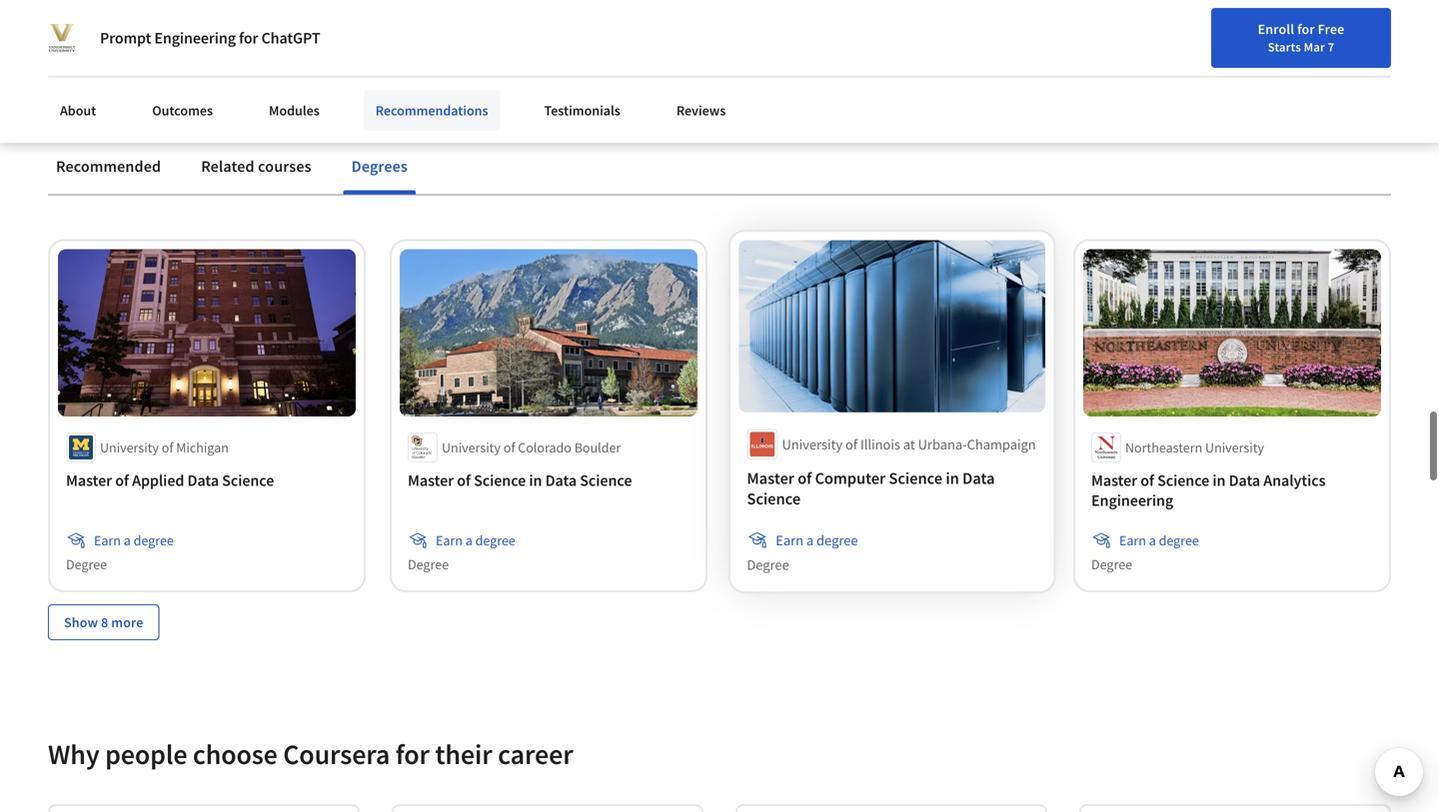 Task type: vqa. For each thing, say whether or not it's contained in the screenshot.
first Earn from the left
yes



Task type: locate. For each thing, give the bounding box(es) containing it.
master of applied data science link
[[66, 471, 348, 491]]

find your new career link
[[1143, 20, 1288, 45]]

1 horizontal spatial free
[[1402, 25, 1429, 43]]

a down master of science in data analytics engineering
[[1150, 532, 1157, 550]]

a down "master of computer science in data science"
[[807, 531, 814, 550]]

testimonials link
[[532, 90, 633, 131]]

free for join for free
[[1402, 25, 1429, 43]]

log in link
[[1288, 20, 1344, 44]]

of
[[846, 435, 858, 454], [162, 439, 173, 457], [504, 439, 515, 457], [798, 468, 812, 489], [115, 471, 129, 491], [457, 471, 471, 491], [1141, 471, 1155, 491]]

of for university of illinois at urbana-champaign
[[846, 435, 858, 454]]

engineering down northeastern at the right of the page
[[1092, 491, 1174, 511]]

2 degree from the left
[[408, 556, 449, 574]]

earn a degree down applied
[[94, 532, 174, 550]]

earn for analytics
[[1120, 532, 1147, 550]]

1 degree from the left
[[817, 531, 858, 550]]

0 horizontal spatial free
[[1319, 20, 1345, 38]]

degree for data
[[817, 531, 858, 550]]

join for free
[[1351, 25, 1429, 43]]

in left the machine
[[463, 75, 486, 110]]

1 vertical spatial engineering
[[1092, 491, 1174, 511]]

degree down "master of computer science in data science"
[[817, 531, 858, 550]]

earn down master of science in data analytics engineering
[[1120, 532, 1147, 550]]

science inside master of science in data analytics engineering
[[1158, 471, 1210, 491]]

master of science in data analytics engineering link
[[1092, 471, 1374, 511]]

0 vertical spatial engineering
[[154, 28, 236, 48]]

computer
[[815, 468, 886, 489]]

a for analytics
[[1150, 532, 1157, 550]]

1 a from the left
[[807, 531, 814, 550]]

data left analytics
[[1229, 471, 1261, 491]]

a down master of science in data science
[[466, 532, 473, 550]]

earn a degree down master of science in data analytics engineering
[[1120, 532, 1200, 550]]

free
[[1319, 20, 1345, 38], [1402, 25, 1429, 43]]

recommended down the prompt
[[48, 75, 228, 110]]

0 vertical spatial recommended
[[48, 75, 228, 110]]

science down boulder
[[580, 471, 632, 491]]

of for master of applied data science
[[115, 471, 129, 491]]

coursera
[[283, 737, 390, 772]]

coursera image
[[24, 16, 151, 48]]

courses
[[258, 156, 312, 176]]

3 degree from the left
[[1092, 556, 1133, 574]]

science left computer
[[747, 489, 801, 510]]

of for university of michigan
[[162, 439, 173, 457]]

recommendation tabs tab list
[[48, 142, 1392, 194]]

master for data
[[747, 468, 795, 489]]

None search field
[[285, 12, 615, 52]]

master of science in data analytics engineering
[[1092, 471, 1326, 511]]

of left applied
[[115, 471, 129, 491]]

for right join
[[1381, 25, 1399, 43]]

data
[[963, 468, 995, 489], [187, 471, 219, 491], [546, 471, 577, 491], [1229, 471, 1261, 491]]

4 earn from the left
[[1120, 532, 1147, 550]]

3 degree from the left
[[476, 532, 516, 550]]

show 8 more
[[64, 614, 143, 632]]

earn a degree
[[776, 531, 858, 550], [94, 532, 174, 550], [436, 532, 516, 550], [1120, 532, 1200, 550]]

in inside "master of computer science in data science"
[[946, 468, 960, 489]]

why people choose coursera for their career
[[48, 737, 574, 772]]

of down the university of colorado boulder
[[457, 471, 471, 491]]

their
[[435, 737, 493, 772]]

degree down applied
[[134, 532, 174, 550]]

recommended if you're interested in machine learning
[[48, 75, 702, 110]]

degrees button
[[344, 142, 416, 190]]

science down michigan
[[222, 471, 274, 491]]

1 earn from the left
[[776, 531, 804, 550]]

of inside "master of computer science in data science"
[[798, 468, 812, 489]]

recommendations link
[[364, 90, 500, 131]]

university for computer
[[782, 435, 843, 454]]

free inside join for free link
[[1402, 25, 1429, 43]]

of down northeastern at the right of the page
[[1141, 471, 1155, 491]]

about link
[[48, 90, 108, 131]]

4 degree from the left
[[747, 556, 790, 574]]

degree down master of science in data science
[[476, 532, 516, 550]]

a for science
[[466, 532, 473, 550]]

earn a degree for science
[[436, 532, 516, 550]]

of up master of applied data science
[[162, 439, 173, 457]]

science
[[889, 468, 943, 489], [222, 471, 274, 491], [474, 471, 526, 491], [580, 471, 632, 491], [1158, 471, 1210, 491], [747, 489, 801, 510]]

engineering right the prompt
[[154, 28, 236, 48]]

4 degree from the left
[[1159, 532, 1200, 550]]

data down champaign
[[963, 468, 995, 489]]

related courses
[[201, 156, 312, 176]]

of for master of science in data analytics engineering
[[1141, 471, 1155, 491]]

champaign
[[968, 435, 1037, 454]]

a
[[807, 531, 814, 550], [124, 532, 131, 550], [466, 532, 473, 550], [1150, 532, 1157, 550]]

master of science in data science
[[408, 471, 632, 491]]

illinois
[[861, 435, 901, 454]]

university up master of science in data science
[[442, 439, 501, 457]]

master inside "master of computer science in data science"
[[747, 468, 795, 489]]

of for master of computer science in data science
[[798, 468, 812, 489]]

1 degree from the left
[[66, 556, 107, 574]]

degree
[[66, 556, 107, 574], [408, 556, 449, 574], [1092, 556, 1133, 574], [747, 556, 790, 574]]

data down michigan
[[187, 471, 219, 491]]

1 earn a degree from the left
[[776, 531, 858, 550]]

earn down "master of computer science in data science"
[[776, 531, 804, 550]]

of up master of science in data science
[[504, 439, 515, 457]]

master inside master of science in data analytics engineering
[[1092, 471, 1138, 491]]

a for data
[[807, 531, 814, 550]]

free up 7
[[1319, 20, 1345, 38]]

outcomes link
[[140, 90, 225, 131]]

earn a degree down master of science in data science
[[436, 532, 516, 550]]

3 earn from the left
[[436, 532, 463, 550]]

more
[[111, 614, 143, 632]]

degree
[[817, 531, 858, 550], [134, 532, 174, 550], [476, 532, 516, 550], [1159, 532, 1200, 550]]

earn for data
[[776, 531, 804, 550]]

university up master of science in data analytics engineering link
[[1206, 439, 1265, 457]]

career
[[498, 737, 574, 772]]

earn for science
[[436, 532, 463, 550]]

earn up 8
[[94, 532, 121, 550]]

engineering
[[154, 28, 236, 48], [1092, 491, 1174, 511]]

vanderbilt university image
[[48, 24, 76, 52]]

3 earn a degree from the left
[[436, 532, 516, 550]]

recommendations
[[376, 101, 488, 119]]

university of michigan
[[100, 439, 229, 457]]

earn a degree down computer
[[776, 531, 858, 550]]

for inside enroll for free starts mar 7
[[1298, 20, 1316, 38]]

recommended down about link
[[56, 156, 161, 176]]

university
[[782, 435, 843, 454], [100, 439, 159, 457], [442, 439, 501, 457], [1206, 439, 1265, 457]]

free for enroll for free starts mar 7
[[1319, 20, 1345, 38]]

free right join
[[1402, 25, 1429, 43]]

machine
[[492, 75, 592, 110]]

of left "illinois"
[[846, 435, 858, 454]]

earn
[[776, 531, 804, 550], [94, 532, 121, 550], [436, 532, 463, 550], [1120, 532, 1147, 550]]

master
[[747, 468, 795, 489], [66, 471, 112, 491], [408, 471, 454, 491], [1092, 471, 1138, 491]]

learning
[[598, 75, 702, 110]]

earn down master of science in data science
[[436, 532, 463, 550]]

2 degree from the left
[[134, 532, 174, 550]]

degree down master of science in data analytics engineering
[[1159, 532, 1200, 550]]

university for applied
[[100, 439, 159, 457]]

a down master of applied data science
[[124, 532, 131, 550]]

university up applied
[[100, 439, 159, 457]]

why
[[48, 737, 100, 772]]

new
[[1211, 23, 1237, 41]]

modules
[[269, 101, 320, 119]]

prompt
[[100, 28, 151, 48]]

testimonials
[[544, 101, 621, 119]]

career
[[1240, 23, 1278, 41]]

for
[[1298, 20, 1316, 38], [1381, 25, 1399, 43], [239, 28, 258, 48], [396, 737, 430, 772]]

science down at
[[889, 468, 943, 489]]

for up "mar"
[[1298, 20, 1316, 38]]

in
[[463, 75, 486, 110], [946, 468, 960, 489], [529, 471, 542, 491], [1213, 471, 1226, 491]]

1 vertical spatial recommended
[[56, 156, 161, 176]]

science down the university of colorado boulder
[[474, 471, 526, 491]]

of inside master of science in data analytics engineering
[[1141, 471, 1155, 491]]

in down urbana-
[[946, 468, 960, 489]]

of left computer
[[798, 468, 812, 489]]

recommended
[[48, 75, 228, 110], [56, 156, 161, 176]]

analytics
[[1264, 471, 1326, 491]]

master for science
[[408, 471, 454, 491]]

7
[[1328, 39, 1335, 55]]

reviews link
[[665, 90, 738, 131]]

prompt engineering for chatgpt
[[100, 28, 320, 48]]

4 earn a degree from the left
[[1120, 532, 1200, 550]]

university up computer
[[782, 435, 843, 454]]

4 a from the left
[[1150, 532, 1157, 550]]

science down northeastern university
[[1158, 471, 1210, 491]]

recommended for recommended
[[56, 156, 161, 176]]

university for science
[[442, 439, 501, 457]]

recommended inside button
[[56, 156, 161, 176]]

join
[[1351, 25, 1378, 43]]

3 a from the left
[[466, 532, 473, 550]]

in
[[1323, 23, 1334, 41]]

your
[[1182, 23, 1208, 41]]

earn a degree for data
[[776, 531, 858, 550]]

1 horizontal spatial engineering
[[1092, 491, 1174, 511]]

in down northeastern university
[[1213, 471, 1226, 491]]

at
[[904, 435, 916, 454]]

free inside enroll for free starts mar 7
[[1319, 20, 1345, 38]]



Task type: describe. For each thing, give the bounding box(es) containing it.
master of applied data science
[[66, 471, 274, 491]]

you're
[[255, 75, 331, 110]]

data inside "master of computer science in data science"
[[963, 468, 995, 489]]

for left chatgpt
[[239, 28, 258, 48]]

find your new career
[[1153, 23, 1278, 41]]

recommended for recommended if you're interested in machine learning
[[48, 75, 228, 110]]

2 earn a degree from the left
[[94, 532, 174, 550]]

if
[[233, 75, 249, 110]]

northeastern university
[[1126, 439, 1265, 457]]

people
[[105, 737, 187, 772]]

2 a from the left
[[124, 532, 131, 550]]

for left their
[[396, 737, 430, 772]]

join for free link
[[1346, 15, 1434, 53]]

degrees
[[352, 156, 408, 176]]

outcomes
[[152, 101, 213, 119]]

enroll
[[1258, 20, 1295, 38]]

find
[[1153, 23, 1179, 41]]

2 earn from the left
[[94, 532, 121, 550]]

log in
[[1298, 23, 1334, 41]]

related
[[201, 156, 255, 176]]

about
[[60, 101, 96, 119]]

university of colorado boulder
[[442, 439, 621, 457]]

show 8 more button
[[48, 605, 159, 641]]

mar
[[1304, 39, 1326, 55]]

degree for science
[[408, 556, 449, 574]]

0 horizontal spatial engineering
[[154, 28, 236, 48]]

michigan
[[176, 439, 229, 457]]

degree for data
[[747, 556, 790, 574]]

interested
[[336, 75, 458, 110]]

of for master of science in data science
[[457, 471, 471, 491]]

modules link
[[257, 90, 332, 131]]

university of illinois at urbana-champaign
[[782, 435, 1037, 454]]

collection element
[[36, 195, 1404, 673]]

boulder
[[575, 439, 621, 457]]

colorado
[[518, 439, 572, 457]]

master of science in data science link
[[408, 471, 690, 491]]

data inside master of science in data analytics engineering
[[1229, 471, 1261, 491]]

earn a degree for analytics
[[1120, 532, 1200, 550]]

engineering inside master of science in data analytics engineering
[[1092, 491, 1174, 511]]

choose
[[193, 737, 278, 772]]

starts
[[1269, 39, 1302, 55]]

chatgpt
[[261, 28, 320, 48]]

applied
[[132, 471, 184, 491]]

in down the university of colorado boulder
[[529, 471, 542, 491]]

degree for science
[[476, 532, 516, 550]]

related courses button
[[193, 142, 320, 190]]

log
[[1298, 23, 1320, 41]]

of for university of colorado boulder
[[504, 439, 515, 457]]

urbana-
[[919, 435, 968, 454]]

degree for analytics
[[1092, 556, 1133, 574]]

recommended button
[[48, 142, 169, 190]]

in inside master of science in data analytics engineering
[[1213, 471, 1226, 491]]

reviews
[[677, 101, 726, 119]]

master of computer science in data science
[[747, 468, 995, 510]]

data down colorado
[[546, 471, 577, 491]]

degree for analytics
[[1159, 532, 1200, 550]]

enroll for free starts mar 7
[[1258, 20, 1345, 55]]

master for analytics
[[1092, 471, 1138, 491]]

northeastern
[[1126, 439, 1203, 457]]

master of computer science in data science link
[[747, 468, 1038, 510]]

show
[[64, 614, 98, 632]]

8
[[101, 614, 108, 632]]



